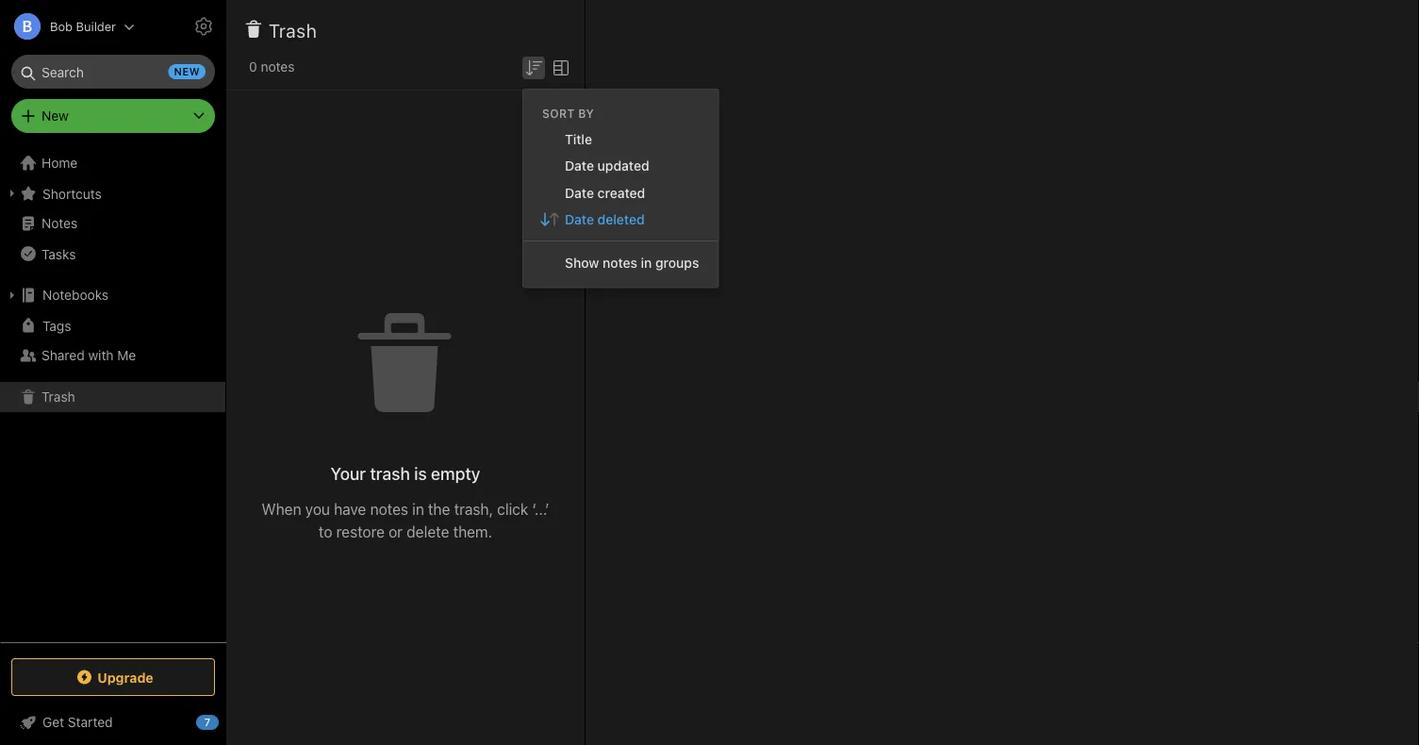 Task type: describe. For each thing, give the bounding box(es) containing it.
date for date deleted
[[565, 212, 594, 227]]

when
[[262, 500, 301, 518]]

Help and Learning task checklist field
[[0, 707, 226, 737]]

View options field
[[545, 55, 572, 79]]

notebooks link
[[0, 280, 225, 310]]

shared with me link
[[0, 340, 225, 371]]

trash link
[[0, 382, 225, 412]]

trash
[[370, 463, 410, 483]]

trash,
[[454, 500, 493, 518]]

home link
[[0, 148, 226, 178]]

notes link
[[0, 208, 225, 239]]

new button
[[11, 99, 215, 133]]

is
[[414, 463, 427, 483]]

the
[[428, 500, 450, 518]]

0 horizontal spatial trash
[[41, 389, 75, 405]]

note window - empty element
[[586, 0, 1419, 745]]

tasks button
[[0, 239, 225, 269]]

date created
[[565, 185, 645, 200]]

your trash is empty
[[331, 463, 480, 483]]

when you have notes in the trash, click '...' to restore or delete them.
[[262, 500, 549, 540]]

started
[[68, 714, 113, 730]]

delete
[[407, 522, 449, 540]]

notes
[[41, 215, 78, 231]]

title
[[565, 131, 592, 146]]

builder
[[76, 19, 116, 33]]

sort by
[[542, 106, 594, 120]]

tags
[[42, 318, 71, 333]]

new
[[41, 108, 69, 124]]

restore
[[336, 522, 385, 540]]

me
[[117, 348, 136, 363]]

get
[[42, 714, 64, 730]]

by
[[578, 106, 594, 120]]

your
[[331, 463, 366, 483]]

Search text field
[[25, 55, 202, 89]]

notes for show
[[603, 254, 638, 270]]

date for date created
[[565, 185, 594, 200]]

shortcuts
[[42, 186, 102, 201]]

or
[[389, 522, 403, 540]]

bob
[[50, 19, 73, 33]]

sort
[[542, 106, 575, 120]]

click to collapse image
[[219, 710, 233, 733]]



Task type: locate. For each thing, give the bounding box(es) containing it.
0 vertical spatial date
[[565, 158, 594, 173]]

shortcuts button
[[0, 178, 225, 208]]

date for date updated
[[565, 158, 594, 173]]

in left the groups
[[641, 254, 652, 270]]

tree containing home
[[0, 148, 226, 641]]

bob builder
[[50, 19, 116, 33]]

upgrade
[[97, 669, 153, 685]]

0 notes
[[249, 59, 295, 75]]

notes for 0
[[261, 59, 295, 75]]

dropdown list menu
[[523, 125, 718, 276]]

notes inside when you have notes in the trash, click '...' to restore or delete them.
[[370, 500, 408, 518]]

notes right 0
[[261, 59, 295, 75]]

date inside 'link'
[[565, 212, 594, 227]]

in left the
[[412, 500, 424, 518]]

0 vertical spatial in
[[641, 254, 652, 270]]

click
[[497, 500, 528, 518]]

get started
[[42, 714, 113, 730]]

0 vertical spatial trash
[[269, 19, 317, 41]]

groups
[[656, 254, 699, 270]]

0 horizontal spatial in
[[412, 500, 424, 518]]

2 date from the top
[[565, 185, 594, 200]]

notes right the show at the top left
[[603, 254, 638, 270]]

with
[[88, 348, 114, 363]]

upgrade button
[[11, 658, 215, 696]]

deleted
[[598, 212, 645, 227]]

trash up 0 notes
[[269, 19, 317, 41]]

tree
[[0, 148, 226, 641]]

0 vertical spatial notes
[[261, 59, 295, 75]]

tasks
[[41, 246, 76, 261]]

settings image
[[192, 15, 215, 38]]

updated
[[598, 158, 649, 173]]

show
[[565, 254, 599, 270]]

show notes in groups link
[[523, 249, 718, 276]]

date deleted
[[565, 212, 645, 227]]

notebooks
[[42, 287, 109, 303]]

new
[[174, 66, 200, 78]]

0 horizontal spatial notes
[[261, 59, 295, 75]]

them.
[[453, 522, 492, 540]]

date deleted link
[[523, 206, 718, 233]]

0
[[249, 59, 257, 75]]

date updated link
[[523, 152, 718, 179]]

2 vertical spatial date
[[565, 212, 594, 227]]

notes
[[261, 59, 295, 75], [603, 254, 638, 270], [370, 500, 408, 518]]

Account field
[[0, 8, 135, 45]]

3 date from the top
[[565, 212, 594, 227]]

2 vertical spatial notes
[[370, 500, 408, 518]]

created
[[598, 185, 645, 200]]

in inside when you have notes in the trash, click '...' to restore or delete them.
[[412, 500, 424, 518]]

tags button
[[0, 310, 225, 340]]

1 vertical spatial date
[[565, 185, 594, 200]]

date created link
[[523, 179, 718, 206]]

date up date deleted
[[565, 185, 594, 200]]

have
[[334, 500, 366, 518]]

Sort options field
[[522, 55, 545, 79]]

to
[[319, 522, 332, 540]]

1 vertical spatial in
[[412, 500, 424, 518]]

date down title
[[565, 158, 594, 173]]

trash down the shared
[[41, 389, 75, 405]]

date
[[565, 158, 594, 173], [565, 185, 594, 200], [565, 212, 594, 227]]

you
[[305, 500, 330, 518]]

empty
[[431, 463, 480, 483]]

1 horizontal spatial notes
[[370, 500, 408, 518]]

home
[[41, 155, 78, 171]]

1 vertical spatial trash
[[41, 389, 75, 405]]

new search field
[[25, 55, 206, 89]]

1 vertical spatial notes
[[603, 254, 638, 270]]

shared with me
[[41, 348, 136, 363]]

in inside the dropdown list menu
[[641, 254, 652, 270]]

in
[[641, 254, 652, 270], [412, 500, 424, 518]]

notes up or
[[370, 500, 408, 518]]

date updated
[[565, 158, 649, 173]]

7
[[204, 716, 211, 729]]

trash
[[269, 19, 317, 41], [41, 389, 75, 405]]

1 horizontal spatial trash
[[269, 19, 317, 41]]

show notes in groups
[[565, 254, 699, 270]]

title link
[[523, 125, 718, 152]]

1 horizontal spatial in
[[641, 254, 652, 270]]

notes inside show notes in groups link
[[603, 254, 638, 270]]

shared
[[41, 348, 85, 363]]

1 date from the top
[[565, 158, 594, 173]]

date down date created
[[565, 212, 594, 227]]

'...'
[[532, 500, 549, 518]]

2 horizontal spatial notes
[[603, 254, 638, 270]]

expand notebooks image
[[5, 288, 20, 303]]



Task type: vqa. For each thing, say whether or not it's contained in the screenshot.
'When'
yes



